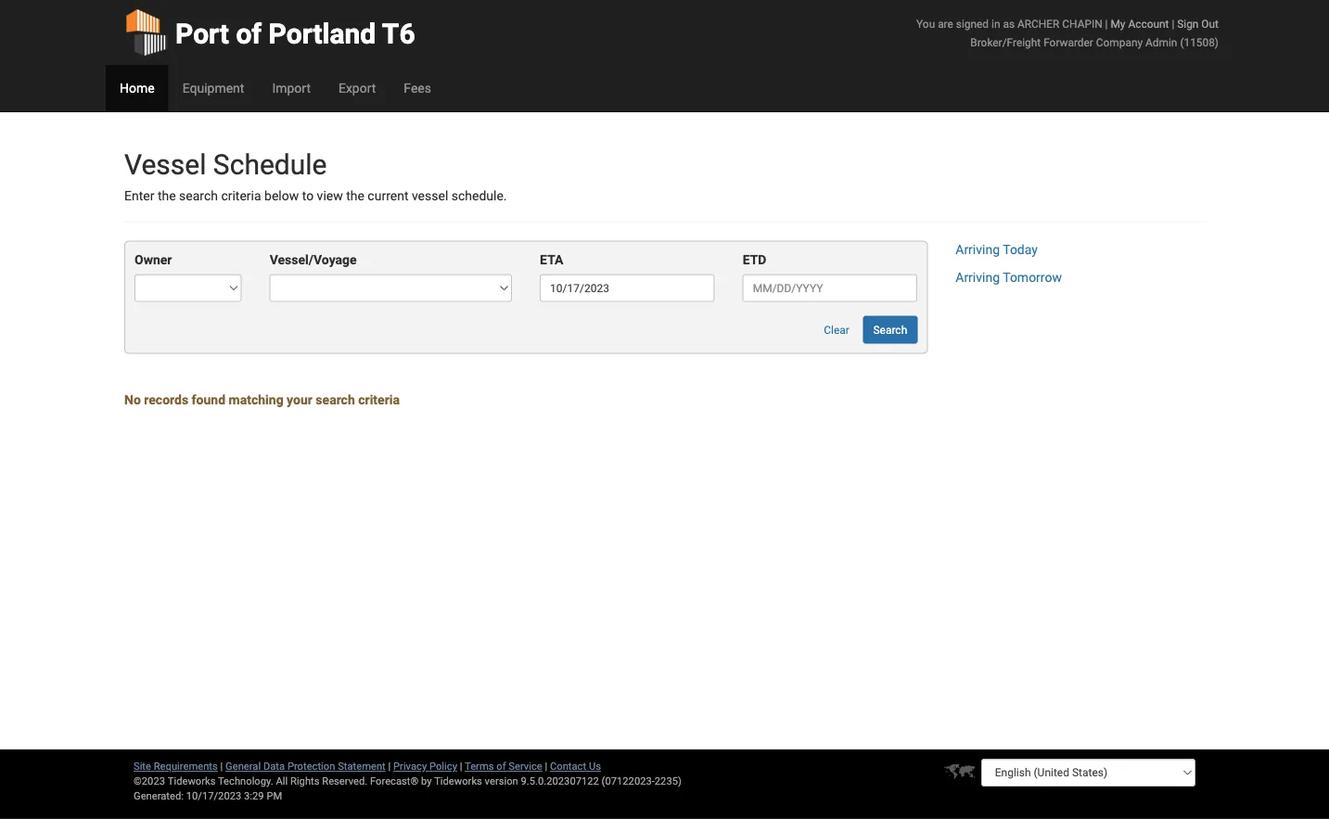 Task type: describe. For each thing, give the bounding box(es) containing it.
arriving tomorrow link
[[956, 270, 1062, 285]]

port
[[175, 17, 229, 50]]

broker/freight
[[971, 36, 1041, 49]]

owner
[[135, 252, 172, 268]]

forecast®
[[370, 775, 419, 787]]

tideworks
[[434, 775, 482, 787]]

vessel
[[124, 148, 206, 181]]

out
[[1202, 17, 1219, 30]]

forwarder
[[1044, 36, 1094, 49]]

of inside site requirements | general data protection statement | privacy policy | terms of service | contact us ©2023 tideworks technology. all rights reserved. forecast® by tideworks version 9.5.0.202307122 (07122023-2235) generated: 10/17/2023 3:29 pm
[[497, 760, 506, 772]]

3:29
[[244, 790, 264, 802]]

sign out link
[[1178, 17, 1219, 30]]

1 horizontal spatial criteria
[[358, 392, 400, 408]]

arriving for arriving tomorrow
[[956, 270, 1000, 285]]

chapin
[[1063, 17, 1103, 30]]

to
[[302, 188, 314, 204]]

current
[[368, 188, 409, 204]]

import
[[272, 80, 311, 96]]

search inside "vessel schedule enter the search criteria below to view the current vessel schedule."
[[179, 188, 218, 204]]

vessel/voyage
[[270, 252, 357, 268]]

arriving for arriving today
[[956, 242, 1000, 257]]

arriving tomorrow
[[956, 270, 1062, 285]]

rights
[[290, 775, 320, 787]]

site requirements | general data protection statement | privacy policy | terms of service | contact us ©2023 tideworks technology. all rights reserved. forecast® by tideworks version 9.5.0.202307122 (07122023-2235) generated: 10/17/2023 3:29 pm
[[134, 760, 682, 802]]

export button
[[325, 65, 390, 111]]

| left my
[[1106, 17, 1108, 30]]

all
[[276, 775, 288, 787]]

in
[[992, 17, 1001, 30]]

policy
[[430, 760, 457, 772]]

schedule
[[213, 148, 327, 181]]

archer
[[1018, 17, 1060, 30]]

general
[[226, 760, 261, 772]]

| up tideworks
[[460, 760, 462, 772]]

| left 'general'
[[220, 760, 223, 772]]

equipment button
[[169, 65, 258, 111]]

reserved.
[[322, 775, 368, 787]]

records
[[144, 392, 188, 408]]

1 horizontal spatial search
[[316, 392, 355, 408]]

my
[[1111, 17, 1126, 30]]

2235)
[[655, 775, 682, 787]]

us
[[589, 760, 601, 772]]

data
[[263, 760, 285, 772]]

below
[[264, 188, 299, 204]]

contact
[[550, 760, 586, 772]]

home
[[120, 80, 155, 96]]

| up forecast®
[[388, 760, 391, 772]]

ETD text field
[[743, 274, 918, 302]]

your
[[287, 392, 313, 408]]

port of portland t6
[[175, 17, 415, 50]]

ETA text field
[[540, 274, 715, 302]]

admin
[[1146, 36, 1178, 49]]

2 the from the left
[[346, 188, 365, 204]]

are
[[938, 17, 954, 30]]

general data protection statement link
[[226, 760, 386, 772]]

arriving today link
[[956, 242, 1038, 257]]

account
[[1129, 17, 1169, 30]]

pm
[[267, 790, 282, 802]]

clear
[[824, 323, 850, 336]]

10/17/2023
[[186, 790, 241, 802]]



Task type: vqa. For each thing, say whether or not it's contained in the screenshot.
the bottom Line
no



Task type: locate. For each thing, give the bounding box(es) containing it.
import button
[[258, 65, 325, 111]]

| left sign
[[1172, 17, 1175, 30]]

0 horizontal spatial the
[[158, 188, 176, 204]]

enter
[[124, 188, 154, 204]]

service
[[509, 760, 543, 772]]

0 vertical spatial of
[[236, 17, 262, 50]]

criteria
[[221, 188, 261, 204], [358, 392, 400, 408]]

1 vertical spatial of
[[497, 760, 506, 772]]

technology.
[[218, 775, 273, 787]]

protection
[[288, 760, 335, 772]]

arriving up arriving tomorrow
[[956, 242, 1000, 257]]

search right "your"
[[316, 392, 355, 408]]

|
[[1106, 17, 1108, 30], [1172, 17, 1175, 30], [220, 760, 223, 772], [388, 760, 391, 772], [460, 760, 462, 772], [545, 760, 548, 772]]

view
[[317, 188, 343, 204]]

1 vertical spatial search
[[316, 392, 355, 408]]

contact us link
[[550, 760, 601, 772]]

privacy policy link
[[393, 760, 457, 772]]

you are signed in as archer chapin | my account | sign out broker/freight forwarder company admin (11508)
[[917, 17, 1219, 49]]

1 horizontal spatial of
[[497, 760, 506, 772]]

1 horizontal spatial the
[[346, 188, 365, 204]]

portland
[[269, 17, 376, 50]]

sign
[[1178, 17, 1199, 30]]

search
[[873, 323, 908, 336]]

0 vertical spatial search
[[179, 188, 218, 204]]

requirements
[[154, 760, 218, 772]]

criteria inside "vessel schedule enter the search criteria below to view the current vessel schedule."
[[221, 188, 261, 204]]

by
[[421, 775, 432, 787]]

port of portland t6 link
[[124, 0, 415, 65]]

(07122023-
[[602, 775, 655, 787]]

2 arriving from the top
[[956, 270, 1000, 285]]

0 vertical spatial arriving
[[956, 242, 1000, 257]]

home button
[[106, 65, 169, 111]]

etd
[[743, 252, 767, 268]]

vessel
[[412, 188, 448, 204]]

| up the 9.5.0.202307122
[[545, 760, 548, 772]]

search down vessel
[[179, 188, 218, 204]]

1 arriving from the top
[[956, 242, 1000, 257]]

1 vertical spatial criteria
[[358, 392, 400, 408]]

criteria right "your"
[[358, 392, 400, 408]]

fees button
[[390, 65, 445, 111]]

privacy
[[393, 760, 427, 772]]

tomorrow
[[1003, 270, 1062, 285]]

equipment
[[182, 80, 244, 96]]

9.5.0.202307122
[[521, 775, 599, 787]]

©2023 tideworks
[[134, 775, 216, 787]]

company
[[1097, 36, 1143, 49]]

clear button
[[814, 316, 860, 344]]

0 vertical spatial criteria
[[221, 188, 261, 204]]

0 horizontal spatial of
[[236, 17, 262, 50]]

1 vertical spatial arriving
[[956, 270, 1000, 285]]

version
[[485, 775, 518, 787]]

no records found matching your search criteria
[[124, 392, 400, 408]]

statement
[[338, 760, 386, 772]]

as
[[1003, 17, 1015, 30]]

site requirements link
[[134, 760, 218, 772]]

no
[[124, 392, 141, 408]]

search button
[[863, 316, 918, 344]]

0 horizontal spatial criteria
[[221, 188, 261, 204]]

today
[[1003, 242, 1038, 257]]

terms
[[465, 760, 494, 772]]

of
[[236, 17, 262, 50], [497, 760, 506, 772]]

arriving down arriving today link
[[956, 270, 1000, 285]]

0 horizontal spatial search
[[179, 188, 218, 204]]

the
[[158, 188, 176, 204], [346, 188, 365, 204]]

t6
[[382, 17, 415, 50]]

generated:
[[134, 790, 184, 802]]

search
[[179, 188, 218, 204], [316, 392, 355, 408]]

the right the enter on the top of the page
[[158, 188, 176, 204]]

fees
[[404, 80, 431, 96]]

criteria left below
[[221, 188, 261, 204]]

arriving today
[[956, 242, 1038, 257]]

schedule.
[[452, 188, 507, 204]]

1 the from the left
[[158, 188, 176, 204]]

matching
[[229, 392, 284, 408]]

terms of service link
[[465, 760, 543, 772]]

found
[[192, 392, 226, 408]]

(11508)
[[1181, 36, 1219, 49]]

my account link
[[1111, 17, 1169, 30]]

of right port
[[236, 17, 262, 50]]

of up version
[[497, 760, 506, 772]]

eta
[[540, 252, 564, 268]]

you
[[917, 17, 935, 30]]

the right "view"
[[346, 188, 365, 204]]

signed
[[956, 17, 989, 30]]

vessel schedule enter the search criteria below to view the current vessel schedule.
[[124, 148, 507, 204]]

export
[[339, 80, 376, 96]]

site
[[134, 760, 151, 772]]



